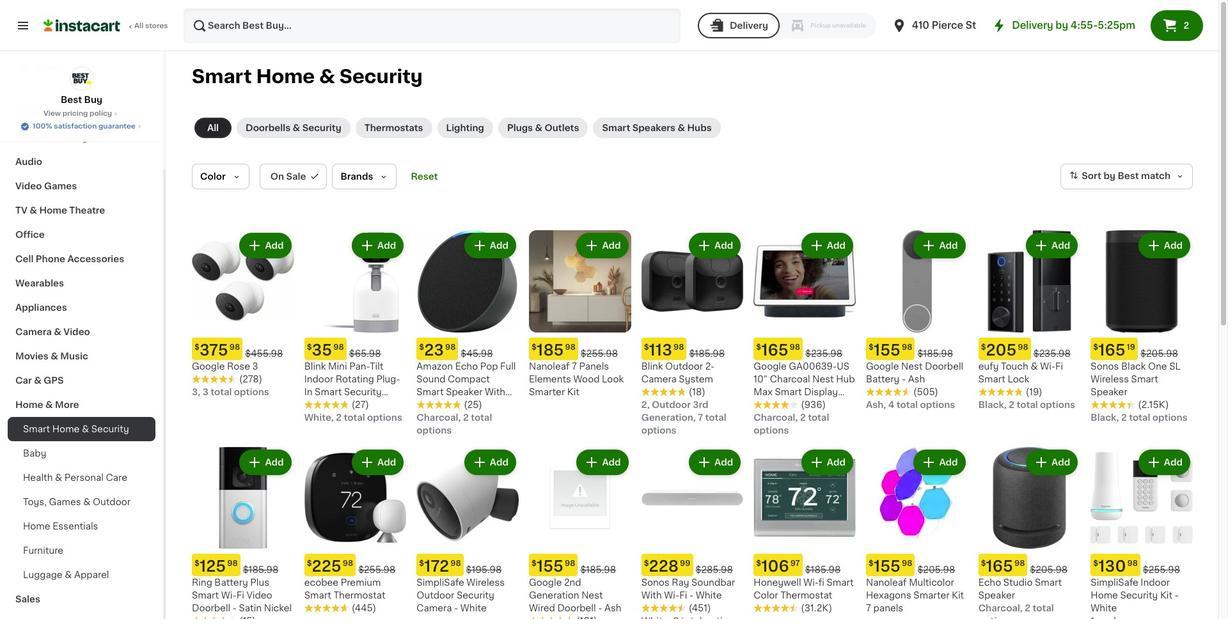 Task type: locate. For each thing, give the bounding box(es) containing it.
7 inside 2, outdoor 3rd generation, 7 total options
[[698, 413, 703, 422]]

$ 155 98 for nest
[[869, 343, 913, 357]]

smarter down multicolor
[[914, 591, 950, 600]]

$205.98 for $ 165 19
[[1141, 349, 1179, 358]]

product group containing 228
[[642, 447, 744, 619]]

98 for ring battery plus smart wi-fi video doorbell - satin nickel
[[227, 560, 238, 568]]

ash
[[908, 375, 925, 384], [605, 604, 622, 613]]

0 horizontal spatial wireless
[[467, 579, 505, 588]]

1 vertical spatial battery
[[215, 579, 248, 588]]

with inside the 'sonos ray soundbar with wi-fi - white'
[[642, 591, 662, 600]]

- right alexa
[[443, 400, 447, 409]]

98 right '130'
[[1128, 560, 1138, 568]]

luggage & apparel link
[[8, 563, 155, 587]]

7 left the panels
[[866, 604, 872, 613]]

1 vertical spatial black,
[[1091, 413, 1120, 422]]

(31.2k)
[[801, 604, 833, 613]]

- up ash, 4 total options
[[902, 375, 906, 384]]

options for google nest doorbell battery - ash
[[920, 400, 956, 409]]

smart inside ring battery plus smart wi-fi video doorbell - satin nickel
[[192, 591, 219, 600]]

$155.98 original price: $185.98 element up 2nd
[[529, 554, 631, 577]]

fi
[[819, 579, 825, 588]]

0 horizontal spatial black, 2 total options
[[979, 400, 1076, 409]]

1 horizontal spatial by
[[1104, 172, 1116, 181]]

wi- down $ 125 98
[[221, 591, 237, 600]]

0 horizontal spatial charcoal,
[[417, 413, 461, 422]]

simplisafe inside simplisafe wireless outdoor security camera - white
[[417, 579, 464, 588]]

outdoor up system at the right of page
[[666, 362, 703, 371]]

$ up the eufy
[[981, 343, 986, 351]]

1 horizontal spatial white
[[696, 591, 722, 600]]

add button for echo studio smart speaker
[[1028, 451, 1077, 474]]

add button for blink outdoor 2- camera system
[[691, 234, 740, 257]]

1 vertical spatial ash
[[605, 604, 622, 613]]

$ inside $ 225 98
[[307, 560, 312, 568]]

& inside smart home & security link
[[82, 425, 89, 434]]

$ 125 98
[[195, 559, 238, 574]]

7 inside nanoleaf 7 panels elements wood look smarter kit
[[572, 362, 577, 371]]

home down "more" at the bottom of page
[[52, 425, 80, 434]]

camera up 2,
[[642, 375, 677, 384]]

home essentials link
[[8, 514, 155, 539]]

$235.98 up (19)
[[1034, 349, 1071, 358]]

white down $195.98
[[461, 604, 487, 613]]

$ left 19
[[1094, 343, 1099, 351]]

98 up ga00639- on the right bottom of the page
[[790, 343, 801, 351]]

brands button
[[332, 164, 397, 189]]

wi- down $205.98 original price: $235.98 element
[[1041, 362, 1056, 371]]

0 horizontal spatial simplisafe
[[417, 579, 464, 588]]

guarantee
[[99, 123, 136, 130]]

1 horizontal spatial thermostat
[[781, 591, 833, 600]]

charcoal, for 23
[[417, 413, 461, 422]]

ash inside "google 2nd generation nest wired doorbell - ash"
[[605, 604, 622, 613]]

$255.98 up simplisafe indoor home security kit - white
[[1143, 566, 1181, 575]]

multicolor
[[909, 579, 955, 588]]

touch
[[1001, 362, 1029, 371]]

- down $130.98 original price: $255.98 element on the bottom
[[1175, 591, 1179, 600]]

2 for sonos black one sl wireless smart speaker
[[1122, 413, 1127, 422]]

98 up multicolor
[[902, 560, 913, 568]]

0 horizontal spatial white
[[461, 604, 487, 613]]

0 vertical spatial games
[[44, 182, 77, 191]]

10"
[[754, 375, 768, 384]]

2 for eufy touch & wi-fi smart lock
[[1009, 400, 1015, 409]]

155 for multicolor
[[874, 559, 901, 574]]

simplisafe down $ 172 98
[[417, 579, 464, 588]]

1 horizontal spatial with
[[642, 591, 662, 600]]

0 vertical spatial charcoal
[[770, 375, 811, 384]]

165 up studio
[[986, 560, 1014, 574]]

product group containing 113
[[642, 230, 744, 437]]

7
[[572, 362, 577, 371], [698, 413, 703, 422], [866, 604, 872, 613]]

98 up touch
[[1018, 343, 1029, 351]]

2 simplisafe from the left
[[1091, 579, 1139, 588]]

$185.98 for 2nd
[[581, 566, 616, 575]]

98 up studio
[[1015, 560, 1025, 568]]

white inside the 'sonos ray soundbar with wi-fi - white'
[[696, 591, 722, 600]]

black,
[[979, 400, 1007, 409], [1091, 413, 1120, 422]]

google inside google nest doorbell battery - ash
[[866, 362, 899, 371]]

0 horizontal spatial charcoal
[[450, 400, 490, 409]]

$185.98 up fi
[[805, 566, 841, 575]]

$ inside $ 125 98
[[195, 560, 200, 568]]

125
[[200, 559, 226, 574]]

2 vertical spatial 7
[[866, 604, 872, 613]]

baby link
[[8, 442, 155, 466]]

0 horizontal spatial nanoleaf
[[529, 362, 570, 371]]

white down '130'
[[1091, 604, 1117, 613]]

0 horizontal spatial best
[[61, 95, 82, 104]]

options for google rose 3
[[234, 388, 269, 397]]

with left (936) in the right of the page
[[775, 400, 796, 409]]

video inside $ 35 98 $65.98 blink mini pan-tilt indoor rotating plug- in smart security camera withtwo-way audio, hd video & motion detection
[[352, 413, 377, 422]]

1 horizontal spatial ash
[[908, 375, 925, 384]]

add for ecobee premium smart thermostat
[[378, 458, 396, 467]]

charcoal, for 165
[[754, 413, 798, 422]]

total down (25)
[[471, 413, 492, 422]]

$ 35 98 $65.98 blink mini pan-tilt indoor rotating plug- in smart security camera withtwo-way audio, hd video & motion detection
[[304, 343, 404, 435]]

1 blink from the left
[[304, 362, 326, 371]]

0 vertical spatial smart home & security
[[192, 67, 423, 86]]

$155.98 original price: $185.98 element for nest
[[866, 338, 969, 360]]

total down the webcam at the bottom right
[[808, 413, 830, 422]]

1 horizontal spatial battery
[[866, 375, 900, 384]]

charcoal, 2 total options down (936) in the right of the page
[[754, 413, 830, 435]]

2 horizontal spatial with
[[775, 400, 796, 409]]

$ 172 98
[[419, 560, 461, 574]]

simplisafe inside simplisafe indoor home security kit - white
[[1091, 579, 1139, 588]]

1 vertical spatial 7
[[698, 413, 703, 422]]

98 right 172 at the bottom left
[[451, 560, 461, 568]]

simplisafe
[[417, 579, 464, 588], [1091, 579, 1139, 588]]

0 horizontal spatial buy
[[36, 38, 54, 47]]

generation,
[[642, 413, 696, 422]]

98 right 185 at left
[[565, 343, 576, 351]]

0 horizontal spatial doorbell
[[192, 604, 230, 613]]

0 vertical spatial black,
[[979, 400, 1007, 409]]

2 thermostat from the left
[[781, 591, 833, 600]]

0 horizontal spatial smart home & security
[[23, 425, 129, 434]]

1 horizontal spatial speaker
[[979, 591, 1016, 600]]

smart down $165.98 original price: $205.98 element
[[1035, 579, 1062, 588]]

$ inside $ 185 98
[[532, 343, 537, 351]]

$ up "generation"
[[532, 560, 537, 568]]

98 for google ga00639-us 10" charcoal nest hub max smart display hub with webcam
[[790, 343, 801, 351]]

battery down $125.98 original price: $185.98 element
[[215, 579, 248, 588]]

thermostat inside honeywell wi-fi smart color thermostat
[[781, 591, 833, 600]]

$185.98 for outdoor
[[689, 349, 725, 358]]

black
[[1122, 362, 1146, 371]]

0 horizontal spatial indoor
[[304, 375, 334, 384]]

sonos
[[1091, 362, 1119, 371], [642, 579, 670, 588]]

indoor inside $ 35 98 $65.98 blink mini pan-tilt indoor rotating plug- in smart security camera withtwo-way audio, hd video & motion detection
[[304, 375, 334, 384]]

$ for sonos ray soundbar with wi-fi - white
[[644, 560, 649, 568]]

outdoor down care
[[93, 498, 131, 507]]

0 horizontal spatial color
[[200, 172, 226, 181]]

nanoleaf up elements
[[529, 362, 570, 371]]

2 horizontal spatial fi
[[1056, 362, 1064, 371]]

$ 205 98 $235.98 eufy touch & wi-fi smart lock
[[979, 343, 1071, 384]]

$ up simplisafe indoor home security kit - white
[[1094, 560, 1099, 568]]

2 horizontal spatial 165
[[1099, 343, 1126, 358]]

(936)
[[801, 400, 826, 409]]

battery inside google nest doorbell battery - ash
[[866, 375, 900, 384]]

black, down the eufy
[[979, 400, 1007, 409]]

0 horizontal spatial sonos
[[642, 579, 670, 588]]

echo studio smart speaker charcoal, 2 total options
[[979, 579, 1062, 619]]

car & gps
[[15, 376, 64, 385]]

add button for ecobee premium smart thermostat
[[353, 451, 403, 474]]

charcoal, 2 total options
[[417, 413, 492, 435], [754, 413, 830, 435]]

battery inside ring battery plus smart wi-fi video doorbell - satin nickel
[[215, 579, 248, 588]]

video
[[15, 182, 42, 191], [64, 328, 90, 337], [352, 413, 377, 422], [247, 591, 272, 600]]

luggage & apparel
[[23, 571, 109, 580]]

options down (19)
[[1041, 400, 1076, 409]]

best left the match
[[1118, 172, 1139, 181]]

stores
[[145, 22, 168, 29]]

&
[[319, 67, 335, 86], [70, 109, 77, 118], [293, 124, 300, 132], [535, 124, 543, 132], [678, 124, 685, 132], [50, 133, 57, 142], [30, 206, 37, 215], [54, 328, 61, 337], [51, 352, 58, 361], [1031, 362, 1038, 371], [34, 376, 41, 385], [45, 401, 53, 410], [380, 413, 387, 422], [82, 425, 89, 434], [55, 474, 62, 482], [83, 498, 90, 507], [65, 571, 72, 580]]

0 horizontal spatial speaker
[[446, 388, 483, 397]]

sales
[[15, 595, 40, 604]]

ecobee
[[304, 579, 339, 588]]

charcoal, 2 total options inside product group
[[417, 413, 492, 435]]

1 vertical spatial by
[[1104, 172, 1116, 181]]

0 horizontal spatial by
[[1056, 20, 1069, 30]]

2 blink from the left
[[642, 362, 663, 371]]

0 horizontal spatial $ 165 98
[[757, 343, 801, 358]]

1 horizontal spatial kit
[[952, 591, 965, 600]]

echo
[[455, 362, 478, 371], [979, 579, 1002, 588]]

options for eufy touch & wi-fi smart lock
[[1041, 400, 1076, 409]]

wi- down ray
[[664, 591, 680, 600]]

google up ash,
[[866, 362, 899, 371]]

total for eufy touch & wi-fi smart lock
[[1017, 400, 1038, 409]]

sonos for 228
[[642, 579, 670, 588]]

smart down sound
[[417, 388, 444, 397]]

add button for sonos black one sl wireless smart speaker
[[1140, 234, 1190, 257]]

wearables link
[[8, 271, 155, 296]]

smart right max
[[775, 388, 802, 397]]

$185.98 up 2nd
[[581, 566, 616, 575]]

$205.98 original price: $235.98 element
[[979, 338, 1081, 360]]

1 horizontal spatial $235.98
[[1034, 349, 1071, 358]]

98 inside "element"
[[902, 560, 913, 568]]

$ inside $ 106 97
[[757, 560, 762, 568]]

0 vertical spatial color
[[200, 172, 226, 181]]

smart up all link
[[192, 67, 252, 86]]

98 right 125
[[227, 560, 238, 568]]

0 vertical spatial sonos
[[1091, 362, 1119, 371]]

98 up google nest doorbell battery - ash
[[902, 343, 913, 351]]

0 vertical spatial wireless
[[1091, 375, 1129, 384]]

1 horizontal spatial $205.98
[[1030, 566, 1068, 575]]

1 horizontal spatial echo
[[979, 579, 1002, 588]]

$ up '10"'
[[757, 343, 762, 351]]

$ up ring
[[195, 560, 200, 568]]

- right wired at the bottom of the page
[[598, 604, 602, 613]]

$205.98
[[1141, 349, 1179, 358], [918, 566, 956, 575], [1030, 566, 1068, 575]]

charcoal,
[[417, 413, 461, 422], [754, 413, 798, 422], [979, 604, 1023, 613]]

smart down black
[[1132, 375, 1159, 384]]

$130.98 original price: $255.98 element
[[1091, 554, 1193, 577]]

2 horizontal spatial doorbell
[[925, 362, 964, 371]]

& inside cables & chargers link
[[50, 133, 57, 142]]

nanoleaf for 155
[[866, 579, 907, 588]]

options down way
[[367, 413, 402, 422]]

2 horizontal spatial charcoal,
[[979, 604, 1023, 613]]

1 $235.98 from the left
[[806, 349, 843, 358]]

0 horizontal spatial echo
[[455, 362, 478, 371]]

1 horizontal spatial hub
[[837, 375, 855, 384]]

1 horizontal spatial 3
[[252, 362, 258, 371]]

color
[[200, 172, 226, 181], [754, 591, 779, 600]]

add button for google ga00639-us 10" charcoal nest hub max smart display hub with webcam
[[803, 234, 852, 257]]

0 vertical spatial buy
[[36, 38, 54, 47]]

rose
[[227, 362, 250, 371]]

kit inside nanoleaf multicolor hexagons smarter kit 7 panels
[[952, 591, 965, 600]]

health & personal care
[[23, 474, 127, 482]]

$185.98 for battery
[[243, 566, 279, 575]]

outdoor inside simplisafe wireless outdoor security camera - white
[[417, 591, 455, 600]]

1 horizontal spatial $155.98 original price: $185.98 element
[[866, 338, 969, 360]]

white inside simplisafe wireless outdoor security camera - white
[[461, 604, 487, 613]]

$ up google nest doorbell battery - ash
[[869, 343, 874, 351]]

baby
[[23, 449, 46, 458]]

security inside simplisafe wireless outdoor security camera - white
[[457, 591, 495, 600]]

movies
[[15, 352, 49, 361]]

1 vertical spatial buy
[[84, 95, 102, 104]]

98 inside $ 125 98
[[227, 560, 238, 568]]

doorbell down 2nd
[[558, 604, 596, 613]]

toys,
[[23, 498, 47, 507]]

smart down ring
[[192, 591, 219, 600]]

$ inside $ 113 98
[[644, 343, 649, 351]]

155 up google nest doorbell battery - ash
[[874, 343, 901, 357]]

$205.98 for $ 165 98
[[1030, 566, 1068, 575]]

google up "generation"
[[529, 579, 562, 588]]

98 for simplisafe indoor home security kit - white
[[1128, 560, 1138, 568]]

indoor up the in
[[304, 375, 334, 384]]

$455.98
[[245, 349, 283, 358]]

add for simplisafe wireless outdoor security camera - white
[[490, 458, 509, 467]]

0 vertical spatial with
[[485, 388, 506, 397]]

$205.98 for $ 155 98
[[918, 566, 956, 575]]

98 inside $ 172 98
[[451, 560, 461, 568]]

- inside google nest doorbell battery - ash
[[902, 375, 906, 384]]

1 horizontal spatial smarter
[[914, 591, 950, 600]]

simplisafe indoor home security kit - white
[[1091, 579, 1179, 613]]

total inside 2, outdoor 3rd generation, 7 total options
[[706, 413, 727, 422]]

white for 130
[[1091, 604, 1117, 613]]

$185.98 up google nest doorbell battery - ash
[[918, 349, 954, 358]]

$ inside $ 172 98
[[419, 560, 424, 568]]

add button for simplisafe indoor home security kit - white
[[1140, 451, 1190, 474]]

98 for echo studio smart speaker
[[1015, 560, 1025, 568]]

by for sort
[[1104, 172, 1116, 181]]

98 inside $ 130 98
[[1128, 560, 1138, 568]]

games for video
[[44, 182, 77, 191]]

product group containing 205
[[979, 230, 1081, 411]]

& inside movies & music link
[[51, 352, 58, 361]]

blink down 113
[[642, 362, 663, 371]]

-
[[902, 375, 906, 384], [443, 400, 447, 409], [690, 591, 694, 600], [1175, 591, 1179, 600], [233, 604, 237, 613], [598, 604, 602, 613], [454, 604, 458, 613]]

0 horizontal spatial charcoal, 2 total options
[[417, 413, 492, 435]]

charcoal, down studio
[[979, 604, 1023, 613]]

add button for sonos ray soundbar with wi-fi - white
[[691, 451, 740, 474]]

1 horizontal spatial color
[[754, 591, 779, 600]]

1 vertical spatial sonos
[[642, 579, 670, 588]]

1 vertical spatial echo
[[979, 579, 1002, 588]]

1 vertical spatial smart home & security
[[23, 425, 129, 434]]

155 inside "element"
[[874, 559, 901, 574]]

total right "4"
[[897, 400, 918, 409]]

98 for nanoleaf 7 panels elements wood look smarter kit
[[565, 343, 576, 351]]

1 vertical spatial hub
[[754, 400, 773, 409]]

2nd
[[564, 579, 581, 588]]

0 horizontal spatial smarter
[[529, 388, 565, 397]]

$205.98 inside "element"
[[918, 566, 956, 575]]

0 vertical spatial nanoleaf
[[529, 362, 570, 371]]

charcoal, 2 total options for 23
[[417, 413, 492, 435]]

smart right the in
[[315, 388, 342, 397]]

nest up (505)
[[902, 362, 923, 371]]

1 vertical spatial black, 2 total options
[[1091, 413, 1188, 422]]

410 pierce st
[[912, 20, 977, 30]]

sonos for 165
[[1091, 362, 1119, 371]]

music
[[60, 352, 88, 361]]

1 horizontal spatial sonos
[[1091, 362, 1119, 371]]

wireless down $195.98
[[467, 579, 505, 588]]

camera inside simplisafe wireless outdoor security camera - white
[[417, 604, 452, 613]]

0 horizontal spatial nest
[[582, 591, 603, 600]]

charcoal, 2 total options down (25)
[[417, 413, 492, 435]]

2 horizontal spatial 7
[[866, 604, 872, 613]]

buy
[[36, 38, 54, 47], [84, 95, 102, 104]]

add button for eufy touch & wi-fi smart lock
[[1028, 234, 1077, 257]]

fi inside the 'sonos ray soundbar with wi-fi - white'
[[680, 591, 687, 600]]

0 vertical spatial 7
[[572, 362, 577, 371]]

all left stores
[[134, 22, 144, 29]]

smart right fi
[[827, 579, 854, 588]]

$185.98 inside $113.98 original price: $185.98 element
[[689, 349, 725, 358]]

1 horizontal spatial delivery
[[1013, 20, 1054, 30]]

all for all
[[207, 124, 219, 132]]

add button for honeywell wi-fi smart color thermostat
[[803, 451, 852, 474]]

$225.98 original price: $255.98 element
[[304, 554, 407, 577]]

$ up hexagons
[[869, 560, 874, 568]]

$185.98 inside the $106.97 original price: $185.98 element
[[805, 566, 841, 575]]

office
[[15, 230, 45, 239]]

best up pricing
[[61, 95, 82, 104]]

1 vertical spatial 3
[[203, 388, 209, 397]]

tablets
[[79, 109, 113, 118]]

max
[[754, 388, 773, 397]]

sale
[[286, 172, 306, 181]]

nest up the display
[[813, 375, 834, 384]]

personal
[[65, 474, 104, 482]]

1 vertical spatial wireless
[[467, 579, 505, 588]]

3 up (278)
[[252, 362, 258, 371]]

speaker inside $ 23 98 $45.98 amazon echo pop full sound compact smart speaker with alexa - charcoal
[[446, 388, 483, 397]]

indoor inside simplisafe indoor home security kit - white
[[1141, 579, 1170, 588]]

0 vertical spatial 3
[[252, 362, 258, 371]]

options for sonos black one sl wireless smart speaker
[[1153, 413, 1188, 422]]

7 inside nanoleaf multicolor hexagons smarter kit 7 panels
[[866, 604, 872, 613]]

instacart logo image
[[44, 18, 120, 33]]

0 vertical spatial echo
[[455, 362, 478, 371]]

delivery inside button
[[730, 21, 769, 30]]

cell phone accessories
[[15, 255, 124, 264]]

$ 165 98 for $205.98
[[981, 560, 1025, 574]]

best inside field
[[1118, 172, 1139, 181]]

$23.98 original price: $45.98 element
[[417, 338, 519, 360]]

charcoal, inside the echo studio smart speaker charcoal, 2 total options
[[979, 604, 1023, 613]]

wireless down black
[[1091, 375, 1129, 384]]

$255.98 for 225
[[358, 566, 396, 575]]

$125.98 original price: $185.98 element
[[192, 554, 294, 577]]

speaker down black
[[1091, 388, 1128, 397]]

$ 165 98 inside the $165.98 original price: $235.98 element
[[757, 343, 801, 358]]

$155.98 original price: $185.98 element
[[866, 338, 969, 360], [529, 554, 631, 577]]

add for nanoleaf 7 panels elements wood look smarter kit
[[602, 241, 621, 250]]

- inside the 'sonos ray soundbar with wi-fi - white'
[[690, 591, 694, 600]]

$ 130 98
[[1094, 560, 1138, 574]]

hub
[[837, 375, 855, 384], [754, 400, 773, 409]]

movies & music link
[[8, 344, 155, 369]]

add for sonos ray soundbar with wi-fi - white
[[715, 458, 734, 467]]

kit down multicolor
[[952, 591, 965, 600]]

98 for google nest doorbell battery - ash
[[902, 343, 913, 351]]

simplisafe for 172
[[417, 579, 464, 588]]

product group containing 375
[[192, 230, 294, 398]]

0 vertical spatial by
[[1056, 20, 1069, 30]]

0 horizontal spatial 3
[[203, 388, 209, 397]]

by for delivery
[[1056, 20, 1069, 30]]

all up color dropdown button
[[207, 124, 219, 132]]

0 vertical spatial all
[[134, 22, 144, 29]]

2 charcoal, 2 total options from the left
[[754, 413, 830, 435]]

indoor down $130.98 original price: $255.98 element on the bottom
[[1141, 579, 1170, 588]]

2 $235.98 from the left
[[1034, 349, 1071, 358]]

google inside "google 2nd generation nest wired doorbell - ash"
[[529, 579, 562, 588]]

home
[[256, 67, 315, 86], [39, 206, 67, 215], [15, 401, 43, 410], [52, 425, 80, 434], [23, 522, 50, 531], [1091, 591, 1119, 600]]

best for best buy
[[61, 95, 82, 104]]

3
[[252, 362, 258, 371], [203, 388, 209, 397]]

1 charcoal, 2 total options from the left
[[417, 413, 492, 435]]

1 simplisafe from the left
[[417, 579, 464, 588]]

0 horizontal spatial kit
[[567, 388, 580, 397]]

1 vertical spatial with
[[775, 400, 796, 409]]

security inside simplisafe indoor home security kit - white
[[1121, 591, 1158, 600]]

0 horizontal spatial 165
[[762, 343, 789, 358]]

smart down "ecobee"
[[304, 591, 331, 600]]

$185.98 for nest
[[918, 349, 954, 358]]

white,
[[304, 413, 334, 422]]

None search field
[[183, 8, 681, 44]]

1 horizontal spatial nanoleaf
[[866, 579, 907, 588]]

0 horizontal spatial with
[[485, 388, 506, 397]]

security right doorbells
[[302, 124, 342, 132]]

$228.99 original price: $285.98 element
[[642, 554, 744, 577]]

155 up hexagons
[[874, 559, 901, 574]]

1 vertical spatial best
[[1118, 172, 1139, 181]]

wireless inside sonos black one sl wireless smart speaker
[[1091, 375, 1129, 384]]

add for ring battery plus smart wi-fi video doorbell - satin nickel
[[265, 458, 284, 467]]

ecobee premium smart thermostat
[[304, 579, 386, 600]]

product group
[[192, 230, 294, 398], [304, 230, 407, 435], [417, 230, 519, 437], [529, 230, 631, 398], [642, 230, 744, 437], [754, 230, 856, 437], [866, 230, 969, 411], [979, 230, 1081, 411], [1091, 230, 1193, 424], [192, 447, 294, 619], [304, 447, 407, 615], [417, 447, 519, 615], [529, 447, 631, 619], [642, 447, 744, 619], [754, 447, 856, 615], [866, 447, 969, 615], [979, 447, 1081, 619], [1091, 447, 1193, 619]]

$ inside $ 165 19
[[1094, 343, 1099, 351]]

sonos inside the 'sonos ray soundbar with wi-fi - white'
[[642, 579, 670, 588]]

1 horizontal spatial charcoal,
[[754, 413, 798, 422]]

best
[[61, 95, 82, 104], [1118, 172, 1139, 181]]

by
[[1056, 20, 1069, 30], [1104, 172, 1116, 181]]

with down 228
[[642, 591, 662, 600]]

0 vertical spatial hub
[[837, 375, 855, 384]]

add for echo studio smart speaker
[[1052, 458, 1071, 467]]

& inside smart speakers & hubs link
[[678, 124, 685, 132]]

cables & chargers
[[15, 133, 102, 142]]

0 horizontal spatial all
[[134, 22, 144, 29]]

1 horizontal spatial 7
[[698, 413, 703, 422]]

hub down max
[[754, 400, 773, 409]]

$ 165 98
[[757, 343, 801, 358], [981, 560, 1025, 574]]

add for sonos black one sl wireless smart speaker
[[1164, 241, 1183, 250]]

1 horizontal spatial $ 165 98
[[981, 560, 1025, 574]]

1 horizontal spatial nest
[[813, 375, 834, 384]]

$255.98 for 185
[[581, 349, 618, 358]]

1 horizontal spatial simplisafe
[[1091, 579, 1139, 588]]

0 vertical spatial indoor
[[304, 375, 334, 384]]

wireless inside simplisafe wireless outdoor security camera - white
[[467, 579, 505, 588]]

165 for sonos
[[1099, 343, 1126, 358]]

best buy
[[61, 95, 102, 104]]

410
[[912, 20, 930, 30]]

fi inside $ 205 98 $235.98 eufy touch & wi-fi smart lock
[[1056, 362, 1064, 371]]

options for google ga00639-us 10" charcoal nest hub max smart display hub with webcam
[[754, 426, 789, 435]]

& inside plugs & outlets link
[[535, 124, 543, 132]]

toys, games & outdoor link
[[8, 490, 155, 514]]

black, inside product group
[[979, 400, 1007, 409]]

camera up movies in the left bottom of the page
[[15, 328, 52, 337]]

98 for ecobee premium smart thermostat
[[343, 560, 353, 568]]

35
[[312, 343, 332, 358]]

$ 155 98 up google nest doorbell battery - ash
[[869, 343, 913, 357]]

smart
[[192, 67, 252, 86], [602, 124, 631, 132], [979, 375, 1006, 384], [1132, 375, 1159, 384], [315, 388, 342, 397], [417, 388, 444, 397], [775, 388, 802, 397], [23, 425, 50, 434], [827, 579, 854, 588], [1035, 579, 1062, 588], [192, 591, 219, 600], [304, 591, 331, 600]]

games up tv & home theatre
[[44, 182, 77, 191]]

$ inside "element"
[[869, 560, 874, 568]]

nanoleaf for 185
[[529, 362, 570, 371]]

smarter inside nanoleaf multicolor hexagons smarter kit 7 panels
[[914, 591, 950, 600]]

plug-
[[377, 375, 400, 384]]

sonos down $ 165 19
[[1091, 362, 1119, 371]]

by left 4:55-
[[1056, 20, 1069, 30]]

2 for amazon echo pop full sound compact smart speaker with alexa - charcoal
[[463, 413, 469, 422]]

honeywell wi-fi smart color thermostat
[[754, 579, 854, 600]]

games up 'home essentials'
[[49, 498, 81, 507]]

1 horizontal spatial doorbell
[[558, 604, 596, 613]]

google down the 375
[[192, 362, 225, 371]]

$ 155 98 inside $155.98 original price: $205.98 "element"
[[869, 559, 913, 574]]

$205.98 up multicolor
[[918, 566, 956, 575]]

2 vertical spatial nest
[[582, 591, 603, 600]]

98 inside $ 185 98
[[565, 343, 576, 351]]

& inside luggage & apparel link
[[65, 571, 72, 580]]

2 horizontal spatial $255.98
[[1143, 566, 1181, 575]]

0 vertical spatial black, 2 total options
[[979, 400, 1076, 409]]

155 for nest
[[874, 343, 901, 357]]

studio
[[1004, 579, 1033, 588]]

0 horizontal spatial $235.98
[[806, 349, 843, 358]]

100%
[[33, 123, 52, 130]]

0 vertical spatial $155.98 original price: $185.98 element
[[866, 338, 969, 360]]

$ for google 2nd generation nest wired doorbell - ash
[[532, 560, 537, 568]]

charcoal, 2 total options for 165
[[754, 413, 830, 435]]

speakers
[[633, 124, 676, 132]]

1 vertical spatial $155.98 original price: $185.98 element
[[529, 554, 631, 577]]

delivery
[[1013, 20, 1054, 30], [730, 21, 769, 30]]

elements
[[529, 375, 571, 384]]

policy
[[90, 110, 112, 117]]

kit inside simplisafe indoor home security kit - white
[[1161, 591, 1173, 600]]

0 horizontal spatial black,
[[979, 400, 1007, 409]]

delivery by 4:55-5:25pm link
[[992, 18, 1136, 33]]

1 vertical spatial all
[[207, 124, 219, 132]]

delivery button
[[698, 13, 780, 38]]

phone
[[36, 255, 65, 264]]

video down plus
[[247, 591, 272, 600]]

$ inside $ 205 98 $235.98 eufy touch & wi-fi smart lock
[[981, 343, 986, 351]]

more
[[55, 401, 79, 410]]

$ up simplisafe wireless outdoor security camera - white
[[419, 560, 424, 568]]

1 thermostat from the left
[[334, 591, 386, 600]]

white
[[696, 591, 722, 600], [461, 604, 487, 613], [1091, 604, 1117, 613]]

kit down wood
[[567, 388, 580, 397]]

$255.98
[[581, 349, 618, 358], [358, 566, 396, 575], [1143, 566, 1181, 575]]

98 right 35
[[334, 343, 344, 351]]

google for google nest doorbell battery - ash
[[866, 362, 899, 371]]

mini
[[328, 362, 347, 371]]



Task type: vqa. For each thing, say whether or not it's contained in the screenshot.


Task type: describe. For each thing, give the bounding box(es) containing it.
205
[[986, 343, 1017, 358]]

$35.98 original price: $65.98 element
[[304, 338, 407, 360]]

cell
[[15, 255, 34, 264]]

camera inside $ 35 98 $65.98 blink mini pan-tilt indoor rotating plug- in smart security camera withtwo-way audio, hd video & motion detection
[[304, 400, 340, 409]]

home essentials
[[23, 522, 98, 531]]

product group containing 35
[[304, 230, 407, 435]]

theatre
[[69, 206, 105, 215]]

add button for nanoleaf 7 panels elements wood look smarter kit
[[578, 234, 628, 257]]

outdoor inside blink outdoor 2- camera system
[[666, 362, 703, 371]]

echo inside the echo studio smart speaker charcoal, 2 total options
[[979, 579, 1002, 588]]

& inside car & gps link
[[34, 376, 41, 385]]

chargers
[[60, 133, 102, 142]]

black, for 165
[[1091, 413, 1120, 422]]

smart inside google ga00639-us 10" charcoal nest hub max smart display hub with webcam
[[775, 388, 802, 397]]

total inside the echo studio smart speaker charcoal, 2 total options
[[1033, 604, 1054, 613]]

Search field
[[184, 9, 680, 42]]

$ for ring battery plus smart wi-fi video doorbell - satin nickel
[[195, 560, 200, 568]]

wood
[[574, 375, 600, 384]]

home inside simplisafe indoor home security kit - white
[[1091, 591, 1119, 600]]

google 2nd generation nest wired doorbell - ash
[[529, 579, 622, 613]]

black, 2 total options for 205
[[979, 400, 1076, 409]]

way
[[385, 400, 404, 409]]

add button for blink mini pan-tilt indoor rotating plug- in smart security camera withtwo-way audio, hd video & motion detection
[[353, 234, 403, 257]]

kit inside nanoleaf 7 panels elements wood look smarter kit
[[567, 388, 580, 397]]

options for blink mini pan-tilt indoor rotating plug- in smart security camera withtwo-way audio, hd video & motion detection
[[367, 413, 402, 422]]

security up 'baby' link
[[91, 425, 129, 434]]

kit for 130
[[1161, 591, 1173, 600]]

$ for ecobee premium smart thermostat
[[307, 560, 312, 568]]

reset button
[[407, 164, 442, 189]]

hubs
[[688, 124, 712, 132]]

$ inside $ 35 98 $65.98 blink mini pan-tilt indoor rotating plug- in smart security camera withtwo-way audio, hd video & motion detection
[[307, 343, 312, 351]]

ga00639-
[[789, 362, 837, 371]]

98 inside $ 205 98 $235.98 eufy touch & wi-fi smart lock
[[1018, 343, 1029, 351]]

165 for google
[[762, 343, 789, 358]]

2 for blink mini pan-tilt indoor rotating plug- in smart security camera withtwo-way audio, hd video & motion detection
[[336, 413, 342, 422]]

toys, games & outdoor
[[23, 498, 131, 507]]

smart up baby
[[23, 425, 50, 434]]

audio link
[[8, 150, 155, 174]]

black, for 205
[[979, 400, 1007, 409]]

video games link
[[8, 174, 155, 198]]

add for amazon echo pop full sound compact smart speaker with alexa - charcoal
[[490, 241, 509, 250]]

$ 113 98
[[644, 343, 684, 358]]

$ for simplisafe indoor home security kit - white
[[1094, 560, 1099, 568]]

product group containing 130
[[1091, 447, 1193, 619]]

lists
[[36, 63, 58, 72]]

172
[[424, 560, 449, 574]]

$ for sonos black one sl wireless smart speaker
[[1094, 343, 1099, 351]]

options inside 2, outdoor 3rd generation, 7 total options
[[642, 426, 677, 435]]

on sale button
[[260, 164, 327, 189]]

camera & video
[[15, 328, 90, 337]]

black, 2 total options for 165
[[1091, 413, 1188, 422]]

113
[[649, 343, 673, 358]]

sales link
[[8, 587, 155, 612]]

doorbells
[[246, 124, 291, 132]]

185
[[537, 343, 564, 357]]

$ 155 98 for 2nd
[[532, 559, 576, 574]]

office link
[[8, 223, 155, 247]]

st
[[966, 20, 977, 30]]

add button for nanoleaf multicolor hexagons smarter kit 7 panels
[[915, 451, 965, 474]]

smart inside $ 35 98 $65.98 blink mini pan-tilt indoor rotating plug- in smart security camera withtwo-way audio, hd video & motion detection
[[315, 388, 342, 397]]

& inside camera & video link
[[54, 328, 61, 337]]

add for eufy touch & wi-fi smart lock
[[1052, 241, 1071, 250]]

options for amazon echo pop full sound compact smart speaker with alexa - charcoal
[[417, 426, 452, 435]]

$ for google nest doorbell battery - ash
[[869, 343, 874, 351]]

$165.19 original price: $205.98 element
[[1091, 338, 1193, 360]]

options inside the echo studio smart speaker charcoal, 2 total options
[[979, 617, 1014, 619]]

98 inside $ 35 98 $65.98 blink mini pan-tilt indoor rotating plug- in smart security camera withtwo-way audio, hd video & motion detection
[[334, 343, 344, 351]]

lighting link
[[437, 118, 493, 138]]

nest inside google nest doorbell battery - ash
[[902, 362, 923, 371]]

rotating
[[336, 375, 374, 384]]

375
[[200, 343, 228, 357]]

$ up the echo studio smart speaker charcoal, 2 total options
[[981, 560, 986, 568]]

3rd
[[693, 400, 709, 409]]

security up thermostats link
[[340, 67, 423, 86]]

simplisafe wireless outdoor security camera - white
[[417, 579, 505, 613]]

$65.98
[[349, 349, 381, 358]]

doorbell inside "google 2nd generation nest wired doorbell - ash"
[[558, 604, 596, 613]]

155 for 2nd
[[537, 559, 564, 574]]

smart inside honeywell wi-fi smart color thermostat
[[827, 579, 854, 588]]

add for google rose 3
[[265, 241, 284, 250]]

- inside simplisafe wireless outdoor security camera - white
[[454, 604, 458, 613]]

best match
[[1118, 172, 1171, 181]]

apparel
[[74, 571, 109, 580]]

- inside "google 2nd generation nest wired doorbell - ash"
[[598, 604, 602, 613]]

car
[[15, 376, 32, 385]]

$375.98 original price: $455.98 element
[[192, 338, 294, 360]]

add for google nest doorbell battery - ash
[[940, 241, 958, 250]]

wearables
[[15, 279, 64, 288]]

- inside simplisafe indoor home security kit - white
[[1175, 591, 1179, 600]]

ash,
[[866, 400, 886, 409]]

smart speakers & hubs link
[[594, 118, 721, 138]]

blink outdoor 2- camera system
[[642, 362, 715, 384]]

ash inside google nest doorbell battery - ash
[[908, 375, 925, 384]]

nest inside google ga00639-us 10" charcoal nest hub max smart display hub with webcam
[[813, 375, 834, 384]]

brands
[[341, 172, 373, 181]]

3 inside $ 375 98 $455.98 google rose 3
[[252, 362, 258, 371]]

$ inside $ 375 98 $455.98 google rose 3
[[195, 343, 200, 351]]

best buy link
[[61, 67, 102, 106]]

security inside $ 35 98 $65.98 blink mini pan-tilt indoor rotating plug- in smart security camera withtwo-way audio, hd video & motion detection
[[344, 388, 382, 397]]

$255.98 for 130
[[1143, 566, 1181, 575]]

smart left speakers
[[602, 124, 631, 132]]

$235.98 inside $ 205 98 $235.98 eufy touch & wi-fi smart lock
[[1034, 349, 1071, 358]]

add button for amazon echo pop full sound compact smart speaker with alexa - charcoal
[[466, 234, 515, 257]]

honeywell
[[754, 579, 802, 588]]

& inside doorbells & security 'link'
[[293, 124, 300, 132]]

cables & chargers link
[[8, 125, 155, 150]]

1 horizontal spatial buy
[[84, 95, 102, 104]]

plugs & outlets
[[507, 124, 579, 132]]

- inside $ 23 98 $45.98 amazon echo pop full sound compact smart speaker with alexa - charcoal
[[443, 400, 447, 409]]

alexa
[[417, 400, 441, 409]]

$195.98
[[466, 566, 502, 575]]

smart inside sonos black one sl wireless smart speaker
[[1132, 375, 1159, 384]]

lighting
[[446, 124, 484, 132]]

add for honeywell wi-fi smart color thermostat
[[827, 458, 846, 467]]

$ 165 98 for $235.98
[[757, 343, 801, 358]]

delivery for delivery
[[730, 21, 769, 30]]

2 inside the echo studio smart speaker charcoal, 2 total options
[[1025, 604, 1031, 613]]

product group containing 185
[[529, 230, 631, 398]]

$ for nanoleaf multicolor hexagons smarter kit 7 panels
[[869, 560, 874, 568]]

3,
[[192, 388, 200, 397]]

$ 23 98 $45.98 amazon echo pop full sound compact smart speaker with alexa - charcoal
[[417, 343, 516, 409]]

product group containing 106
[[754, 447, 856, 615]]

accessories
[[67, 255, 124, 264]]

5:25pm
[[1098, 20, 1136, 30]]

98 inside $ 375 98 $455.98 google rose 3
[[230, 343, 240, 351]]

computers & tablets
[[15, 109, 113, 118]]

- inside ring battery plus smart wi-fi video doorbell - satin nickel
[[233, 604, 237, 613]]

100% satisfaction guarantee
[[33, 123, 136, 130]]

compact
[[448, 375, 490, 384]]

smart speakers & hubs
[[602, 124, 712, 132]]

product group containing 125
[[192, 447, 294, 619]]

sonos black one sl wireless smart speaker
[[1091, 362, 1181, 397]]

$ 106 97
[[757, 560, 800, 574]]

98 for blink outdoor 2- camera system
[[674, 343, 684, 351]]

outdoor inside 2, outdoor 3rd generation, 7 total options
[[652, 400, 691, 409]]

add for blink outdoor 2- camera system
[[715, 241, 734, 250]]

care
[[106, 474, 127, 482]]

(505)
[[914, 388, 939, 397]]

color inside honeywell wi-fi smart color thermostat
[[754, 591, 779, 600]]

total for sonos black one sl wireless smart speaker
[[1130, 413, 1151, 422]]

$ for honeywell wi-fi smart color thermostat
[[757, 560, 762, 568]]

$ for google ga00639-us 10" charcoal nest hub max smart display hub with webcam
[[757, 343, 762, 351]]

total for google ga00639-us 10" charcoal nest hub max smart display hub with webcam
[[808, 413, 830, 422]]

(451)
[[689, 604, 711, 613]]

pop
[[480, 362, 498, 371]]

charcoal inside google ga00639-us 10" charcoal nest hub max smart display hub with webcam
[[770, 375, 811, 384]]

& inside tv & home theatre link
[[30, 206, 37, 215]]

sort
[[1082, 172, 1102, 181]]

& inside computers & tablets link
[[70, 109, 77, 118]]

white for 172
[[461, 604, 487, 613]]

smart inside ecobee premium smart thermostat
[[304, 591, 331, 600]]

(278)
[[239, 375, 262, 384]]

(19)
[[1026, 388, 1043, 397]]

Best match Sort by field
[[1061, 164, 1193, 189]]

outlets
[[545, 124, 579, 132]]

all stores link
[[44, 8, 169, 44]]

product group containing 23
[[417, 230, 519, 437]]

camera inside blink outdoor 2- camera system
[[642, 375, 677, 384]]

games for toys,
[[49, 498, 81, 507]]

$ 155 98 for multicolor
[[869, 559, 913, 574]]

buy it again link
[[8, 29, 155, 55]]

luggage
[[23, 571, 62, 580]]

fi for 125
[[237, 591, 244, 600]]

$155.98 original price: $185.98 element for 2nd
[[529, 554, 631, 577]]

home down video games
[[39, 206, 67, 215]]

doorbell inside ring battery plus smart wi-fi video doorbell - satin nickel
[[192, 604, 230, 613]]

total for blink mini pan-tilt indoor rotating plug- in smart security camera withtwo-way audio, hd video & motion detection
[[344, 413, 365, 422]]

one
[[1149, 362, 1168, 371]]

speaker inside the echo studio smart speaker charcoal, 2 total options
[[979, 591, 1016, 600]]

total for google rose 3
[[211, 388, 232, 397]]

video down audio on the left of the page
[[15, 182, 42, 191]]

& inside $ 205 98 $235.98 eufy touch & wi-fi smart lock
[[1031, 362, 1038, 371]]

doorbells & security
[[246, 124, 342, 132]]

total for google nest doorbell battery - ash
[[897, 400, 918, 409]]

wi- inside honeywell wi-fi smart color thermostat
[[804, 579, 819, 588]]

smart inside the echo studio smart speaker charcoal, 2 total options
[[1035, 579, 1062, 588]]

add button for ring battery plus smart wi-fi video doorbell - satin nickel
[[241, 451, 290, 474]]

doorbell inside google nest doorbell battery - ash
[[925, 362, 964, 371]]

ray
[[672, 579, 690, 588]]

19
[[1127, 343, 1136, 351]]

$155.98 original price: $205.98 element
[[866, 554, 969, 577]]

wi- inside $ 205 98 $235.98 eufy touch & wi-fi smart lock
[[1041, 362, 1056, 371]]

add for blink mini pan-tilt indoor rotating plug- in smart security camera withtwo-way audio, hd video & motion detection
[[378, 241, 396, 250]]

echo inside $ 23 98 $45.98 amazon echo pop full sound compact smart speaker with alexa - charcoal
[[455, 362, 478, 371]]

add button for google rose 3
[[241, 234, 290, 257]]

98 for google 2nd generation nest wired doorbell - ash
[[565, 560, 576, 568]]

& inside health & personal care link
[[55, 474, 62, 482]]

color inside dropdown button
[[200, 172, 226, 181]]

again
[[65, 38, 90, 47]]

1 horizontal spatial 165
[[986, 560, 1014, 574]]

0 horizontal spatial hub
[[754, 400, 773, 409]]

$ for simplisafe wireless outdoor security camera - white
[[419, 560, 424, 568]]

buy it again
[[36, 38, 90, 47]]

(18)
[[689, 388, 706, 397]]

& inside home & more link
[[45, 401, 53, 410]]

$172.98 original price: $195.98 element
[[417, 554, 519, 577]]

security inside 'link'
[[302, 124, 342, 132]]

kit for 155
[[952, 591, 965, 600]]

appliances link
[[8, 296, 155, 320]]

$185.98 original price: $255.98 element
[[529, 338, 631, 360]]

computers
[[15, 109, 68, 118]]

ring
[[192, 579, 212, 588]]

add button for simplisafe wireless outdoor security camera - white
[[466, 451, 515, 474]]

video inside camera & video link
[[64, 328, 90, 337]]

service type group
[[698, 13, 877, 38]]

google for google ga00639-us 10" charcoal nest hub max smart display hub with webcam
[[754, 362, 787, 371]]

& inside $ 35 98 $65.98 blink mini pan-tilt indoor rotating plug- in smart security camera withtwo-way audio, hd video & motion detection
[[380, 413, 387, 422]]

2 for google ga00639-us 10" charcoal nest hub max smart display hub with webcam
[[800, 413, 806, 422]]

& inside toys, games & outdoor link
[[83, 498, 90, 507]]

doorbells & security link
[[237, 118, 350, 138]]

eufy
[[979, 362, 999, 371]]

total for amazon echo pop full sound compact smart speaker with alexa - charcoal
[[471, 413, 492, 422]]

$165.98 original price: $235.98 element
[[754, 338, 856, 360]]

display
[[805, 388, 838, 397]]

speaker inside sonos black one sl wireless smart speaker
[[1091, 388, 1128, 397]]

amazon
[[417, 362, 453, 371]]

1 horizontal spatial smart home & security
[[192, 67, 423, 86]]

smart inside $ 205 98 $235.98 eufy touch & wi-fi smart lock
[[979, 375, 1006, 384]]

98 inside $ 23 98 $45.98 amazon echo pop full sound compact smart speaker with alexa - charcoal
[[445, 343, 456, 351]]

add for nanoleaf multicolor hexagons smarter kit 7 panels
[[940, 458, 958, 467]]

charcoal inside $ 23 98 $45.98 amazon echo pop full sound compact smart speaker with alexa - charcoal
[[450, 400, 490, 409]]

all for all stores
[[134, 22, 144, 29]]

color button
[[192, 164, 249, 189]]

$ for blink outdoor 2- camera system
[[644, 343, 649, 351]]

blink inside blink outdoor 2- camera system
[[642, 362, 663, 371]]

2 inside button
[[1184, 21, 1190, 30]]

smarter inside nanoleaf 7 panels elements wood look smarter kit
[[529, 388, 565, 397]]

$113.98 original price: $185.98 element
[[642, 338, 744, 360]]

add for google 2nd generation nest wired doorbell - ash
[[602, 458, 621, 467]]

add button for google 2nd generation nest wired doorbell - ash
[[578, 451, 628, 474]]

best buy logo image
[[69, 67, 94, 91]]

$ inside $ 23 98 $45.98 amazon echo pop full sound compact smart speaker with alexa - charcoal
[[419, 343, 424, 351]]

motion
[[304, 426, 336, 435]]

98 for nanoleaf multicolor hexagons smarter kit 7 panels
[[902, 560, 913, 568]]

simplisafe for 130
[[1091, 579, 1139, 588]]

home down toys,
[[23, 522, 50, 531]]

product group containing 225
[[304, 447, 407, 615]]

video inside ring battery plus smart wi-fi video doorbell - satin nickel
[[247, 591, 272, 600]]

blink inside $ 35 98 $65.98 blink mini pan-tilt indoor rotating plug- in smart security camera withtwo-way audio, hd video & motion detection
[[304, 362, 326, 371]]

smart inside $ 23 98 $45.98 amazon echo pop full sound compact smart speaker with alexa - charcoal
[[417, 388, 444, 397]]

furniture link
[[8, 539, 155, 563]]

google inside $ 375 98 $455.98 google rose 3
[[192, 362, 225, 371]]

$106.97 original price: $185.98 element
[[754, 554, 856, 577]]

fi for 228
[[680, 591, 687, 600]]

wi- inside the 'sonos ray soundbar with wi-fi - white'
[[664, 591, 680, 600]]

thermostat inside ecobee premium smart thermostat
[[334, 591, 386, 600]]

with inside $ 23 98 $45.98 amazon echo pop full sound compact smart speaker with alexa - charcoal
[[485, 388, 506, 397]]

product group containing 172
[[417, 447, 519, 615]]

home up doorbells & security
[[256, 67, 315, 86]]

with inside google ga00639-us 10" charcoal nest hub max smart display hub with webcam
[[775, 400, 796, 409]]

2,
[[642, 400, 650, 409]]

(2.15k)
[[1139, 400, 1169, 409]]

$165.98 original price: $205.98 element
[[979, 554, 1081, 577]]

4:55-
[[1071, 20, 1098, 30]]

home down car
[[15, 401, 43, 410]]



